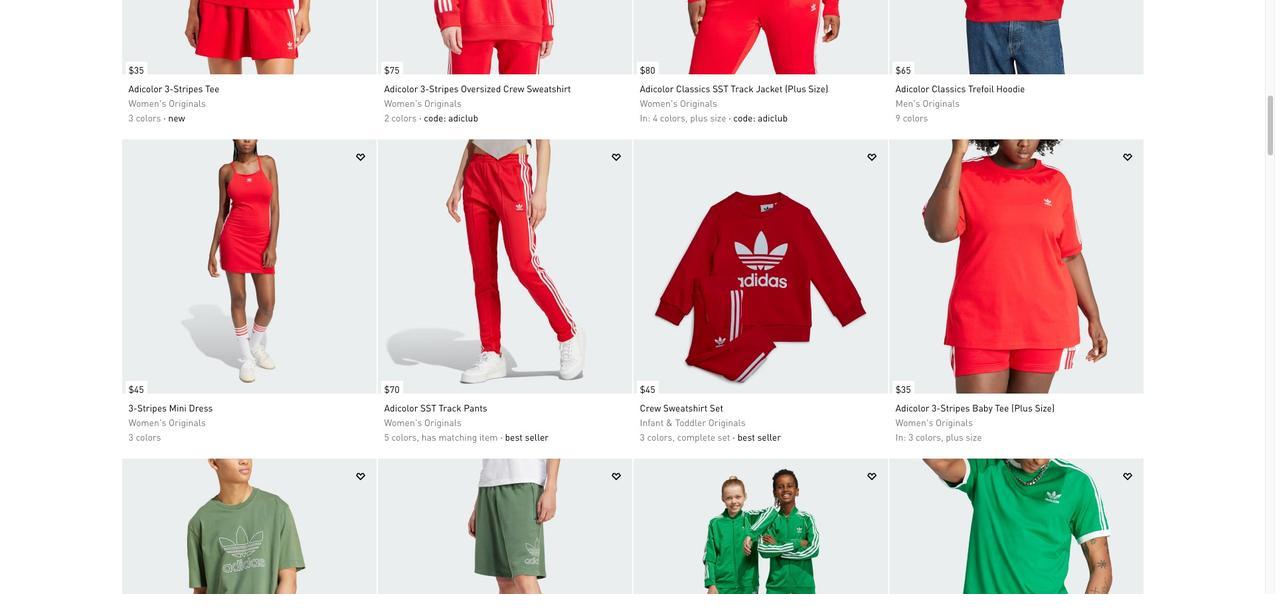Task type: vqa. For each thing, say whether or not it's contained in the screenshot.
second - from left
no



Task type: describe. For each thing, give the bounding box(es) containing it.
plus for classics
[[690, 111, 708, 123]]

3 inside '3-stripes mini dress women's originals 3 colors'
[[129, 431, 133, 443]]

· inside the adicolor 3-stripes oversized crew sweatshirt women's originals 2 colors · code: adiclub
[[419, 111, 422, 123]]

adicolor classics trefoil hoodie men's originals 9 colors
[[896, 82, 1025, 123]]

3- for colors
[[165, 82, 174, 94]]

stripes inside '3-stripes mini dress women's originals 3 colors'
[[137, 402, 167, 414]]

colors, inside adicolor classics sst track jacket (plus size) women's originals in: 4 colors, plus size · code: adiclub
[[660, 111, 688, 123]]

originals inside adicolor classics trefoil hoodie men's originals 9 colors
[[923, 97, 960, 109]]

trefoil
[[968, 82, 994, 94]]

sweatshirt inside the adicolor 3-stripes oversized crew sweatshirt women's originals 2 colors · code: adiclub
[[527, 82, 571, 94]]

toddler
[[675, 416, 706, 428]]

women's inside the adicolor 3-stripes oversized crew sweatshirt women's originals 2 colors · code: adiclub
[[384, 97, 422, 109]]

women's originals red 3-stripes mini dress image
[[122, 139, 376, 394]]

seller for crew sweatshirt set infant & toddler originals 3 colors, complete set · best seller
[[758, 431, 781, 443]]

1 vertical spatial $35
[[896, 383, 911, 395]]

crew inside crew sweatshirt set infant & toddler originals 3 colors, complete set · best seller
[[640, 402, 661, 414]]

adicolor for $65
[[896, 82, 930, 94]]

set
[[718, 431, 730, 443]]

adicolor 3-stripes oversized crew sweatshirt women's originals 2 colors · code: adiclub
[[384, 82, 571, 123]]

3-stripes mini dress women's originals 3 colors
[[129, 402, 213, 443]]

dress
[[189, 402, 213, 414]]

women's originals red adicolor 3-stripes oversized crew sweatshirt image
[[378, 0, 632, 74]]

· inside crew sweatshirt set infant & toddler originals 3 colors, complete set · best seller
[[733, 431, 735, 443]]

in: for adicolor classics sst track jacket (plus size) women's originals in: 4 colors, plus size · code: adiclub
[[640, 111, 651, 123]]

colors inside the adicolor 3-stripes oversized crew sweatshirt women's originals 2 colors · code: adiclub
[[392, 111, 417, 123]]

men's originals green adicolor classics 3-stripes tee image
[[889, 459, 1144, 595]]

adicolor for $75
[[384, 82, 418, 94]]

$75 link
[[378, 55, 403, 78]]

adicolor sst track pants women's originals 5 colors, has matching item · best seller
[[384, 402, 549, 443]]

women's inside adicolor 3-stripes baby tee (plus size) women's originals in: 3 colors, plus size
[[896, 416, 934, 428]]

women's originals red adicolor classics sst track jacket (plus size) image
[[633, 0, 888, 74]]

originals inside adicolor 3-stripes baby tee (plus size) women's originals in: 3 colors, plus size
[[936, 416, 973, 428]]

youth originals green adicolor sst track pants image
[[633, 459, 888, 595]]

$70 link
[[378, 375, 403, 397]]

stripes for originals
[[429, 82, 459, 94]]

jacket
[[756, 82, 783, 94]]

adicolor for $35
[[129, 82, 162, 94]]

size) for adicolor classics sst track jacket (plus size) women's originals in: 4 colors, plus size · code: adiclub
[[809, 82, 828, 94]]

3- for originals
[[421, 82, 429, 94]]

women's originals red adicolor sst track pants image
[[378, 139, 632, 394]]

adicolor 3-stripes baby tee (plus size) women's originals in: 3 colors, plus size
[[896, 402, 1055, 443]]

sst inside adicolor classics sst track jacket (plus size) women's originals in: 4 colors, plus size · code: adiclub
[[713, 82, 729, 94]]

tee inside adicolor 3-stripes tee women's originals 3 colors · new
[[205, 82, 220, 94]]

$45 for 3-
[[129, 383, 144, 395]]

colors, inside crew sweatshirt set infant & toddler originals 3 colors, complete set · best seller
[[647, 431, 675, 443]]

women's originals red adicolor 3-stripes baby tee (plus size) image
[[889, 139, 1144, 394]]

adiclub inside adicolor classics sst track jacket (plus size) women's originals in: 4 colors, plus size · code: adiclub
[[758, 111, 788, 123]]

has
[[422, 431, 436, 443]]

adicolor classics sst track jacket (plus size) women's originals in: 4 colors, plus size · code: adiclub
[[640, 82, 828, 123]]

3 inside crew sweatshirt set infant & toddler originals 3 colors, complete set · best seller
[[640, 431, 645, 443]]

3- for women's
[[932, 402, 941, 414]]

best for 5 colors, has matching item
[[505, 431, 523, 443]]

track inside the adicolor sst track pants women's originals 5 colors, has matching item · best seller
[[439, 402, 462, 414]]

sweatshirt inside crew sweatshirt set infant & toddler originals 3 colors, complete set · best seller
[[664, 402, 708, 414]]

$65
[[896, 64, 911, 76]]

sst inside the adicolor sst track pants women's originals 5 colors, has matching item · best seller
[[421, 402, 436, 414]]

classics for trefoil
[[932, 82, 966, 94]]

track inside adicolor classics sst track jacket (plus size) women's originals in: 4 colors, plus size · code: adiclub
[[731, 82, 754, 94]]

men's originals red adicolor classics trefoil hoodie image
[[889, 0, 1144, 74]]

plus for 3-
[[946, 431, 964, 443]]

in: for adicolor 3-stripes baby tee (plus size) women's originals in: 3 colors, plus size
[[896, 431, 906, 443]]

seller for adicolor sst track pants women's originals 5 colors, has matching item · best seller
[[525, 431, 549, 443]]

baby
[[973, 402, 993, 414]]

3 inside adicolor 3-stripes tee women's originals 3 colors · new
[[129, 111, 133, 123]]

men's originals green adicolor outline trefoil tee image
[[122, 459, 376, 595]]

&
[[666, 416, 673, 428]]

originals inside adicolor classics sst track jacket (plus size) women's originals in: 4 colors, plus size · code: adiclub
[[680, 97, 717, 109]]

crew inside the adicolor 3-stripes oversized crew sweatshirt women's originals 2 colors · code: adiclub
[[503, 82, 525, 94]]

1 horizontal spatial $35 link
[[889, 375, 915, 397]]



Task type: locate. For each thing, give the bounding box(es) containing it.
$65 link
[[889, 55, 915, 78]]

3- left baby
[[932, 402, 941, 414]]

crew up infant on the right bottom
[[640, 402, 661, 414]]

0 horizontal spatial size
[[710, 111, 726, 123]]

size)
[[809, 82, 828, 94], [1035, 402, 1055, 414]]

seller inside the adicolor sst track pants women's originals 5 colors, has matching item · best seller
[[525, 431, 549, 443]]

adiclub
[[448, 111, 478, 123], [758, 111, 788, 123]]

1 horizontal spatial size)
[[1035, 402, 1055, 414]]

adicolor for $80
[[640, 82, 674, 94]]

0 vertical spatial in:
[[640, 111, 651, 123]]

colors for 3-stripes mini dress women's originals 3 colors
[[136, 431, 161, 443]]

0 horizontal spatial seller
[[525, 431, 549, 443]]

0 horizontal spatial sweatshirt
[[527, 82, 571, 94]]

2 $45 from the left
[[640, 383, 655, 395]]

· inside the adicolor sst track pants women's originals 5 colors, has matching item · best seller
[[500, 431, 503, 443]]

adiclub inside the adicolor 3-stripes oversized crew sweatshirt women's originals 2 colors · code: adiclub
[[448, 111, 478, 123]]

(plus for tee
[[1012, 402, 1033, 414]]

2 seller from the left
[[758, 431, 781, 443]]

infant
[[640, 416, 664, 428]]

new
[[168, 111, 185, 123]]

1 horizontal spatial classics
[[932, 82, 966, 94]]

tee inside adicolor 3-stripes baby tee (plus size) women's originals in: 3 colors, plus size
[[995, 402, 1009, 414]]

0 horizontal spatial best
[[505, 431, 523, 443]]

2 best from the left
[[738, 431, 755, 443]]

originals inside adicolor 3-stripes tee women's originals 3 colors · new
[[169, 97, 206, 109]]

3- left oversized
[[421, 82, 429, 94]]

colors inside adicolor 3-stripes tee women's originals 3 colors · new
[[136, 111, 161, 123]]

stripes left baby
[[941, 402, 970, 414]]

0 vertical spatial $35
[[129, 64, 144, 76]]

0 horizontal spatial plus
[[690, 111, 708, 123]]

1 vertical spatial crew
[[640, 402, 661, 414]]

adicolor inside adicolor 3-stripes tee women's originals 3 colors · new
[[129, 82, 162, 94]]

originals inside '3-stripes mini dress women's originals 3 colors'
[[169, 416, 206, 428]]

track left pants
[[439, 402, 462, 414]]

1 horizontal spatial adiclub
[[758, 111, 788, 123]]

1 horizontal spatial in:
[[896, 431, 906, 443]]

originals inside the adicolor 3-stripes oversized crew sweatshirt women's originals 2 colors · code: adiclub
[[424, 97, 462, 109]]

0 vertical spatial tee
[[205, 82, 220, 94]]

3
[[129, 111, 133, 123], [129, 431, 133, 443], [640, 431, 645, 443], [909, 431, 914, 443]]

stripes
[[174, 82, 203, 94], [429, 82, 459, 94], [137, 402, 167, 414], [941, 402, 970, 414]]

adicolor inside adicolor classics sst track jacket (plus size) women's originals in: 4 colors, plus size · code: adiclub
[[640, 82, 674, 94]]

1 horizontal spatial sst
[[713, 82, 729, 94]]

adicolor inside adicolor 3-stripes baby tee (plus size) women's originals in: 3 colors, plus size
[[896, 402, 930, 414]]

1 code: from the left
[[424, 111, 446, 123]]

0 horizontal spatial classics
[[676, 82, 710, 94]]

1 vertical spatial tee
[[995, 402, 1009, 414]]

$45 link up '3-stripes mini dress women's originals 3 colors'
[[122, 375, 147, 397]]

adicolor inside the adicolor 3-stripes oversized crew sweatshirt women's originals 2 colors · code: adiclub
[[384, 82, 418, 94]]

1 horizontal spatial $45
[[640, 383, 655, 395]]

best right set
[[738, 431, 755, 443]]

0 vertical spatial (plus
[[785, 82, 806, 94]]

men's
[[896, 97, 921, 109]]

(plus right jacket
[[785, 82, 806, 94]]

1 $45 from the left
[[129, 383, 144, 395]]

$45 link for 3-
[[122, 375, 147, 397]]

1 horizontal spatial best
[[738, 431, 755, 443]]

tee right baby
[[995, 402, 1009, 414]]

· inside adicolor classics sst track jacket (plus size) women's originals in: 4 colors, plus size · code: adiclub
[[729, 111, 731, 123]]

classics for sst
[[676, 82, 710, 94]]

code: inside the adicolor 3-stripes oversized crew sweatshirt women's originals 2 colors · code: adiclub
[[424, 111, 446, 123]]

0 vertical spatial $35 link
[[122, 55, 147, 78]]

1 horizontal spatial plus
[[946, 431, 964, 443]]

9
[[896, 111, 901, 123]]

crew right oversized
[[503, 82, 525, 94]]

adiclub down jacket
[[758, 111, 788, 123]]

1 vertical spatial size)
[[1035, 402, 1055, 414]]

adicolor 3-stripes tee women's originals 3 colors · new
[[129, 82, 220, 123]]

classics inside adicolor classics sst track jacket (plus size) women's originals in: 4 colors, plus size · code: adiclub
[[676, 82, 710, 94]]

sst left jacket
[[713, 82, 729, 94]]

0 horizontal spatial size)
[[809, 82, 828, 94]]

seller
[[525, 431, 549, 443], [758, 431, 781, 443]]

seller inside crew sweatshirt set infant & toddler originals 3 colors, complete set · best seller
[[758, 431, 781, 443]]

hoodie
[[997, 82, 1025, 94]]

in: inside adicolor classics sst track jacket (plus size) women's originals in: 4 colors, plus size · code: adiclub
[[640, 111, 651, 123]]

0 vertical spatial crew
[[503, 82, 525, 94]]

(plus inside adicolor classics sst track jacket (plus size) women's originals in: 4 colors, plus size · code: adiclub
[[785, 82, 806, 94]]

$45 up infant on the right bottom
[[640, 383, 655, 395]]

track left jacket
[[731, 82, 754, 94]]

4
[[653, 111, 658, 123]]

1 vertical spatial sweatshirt
[[664, 402, 708, 414]]

1 vertical spatial in:
[[896, 431, 906, 443]]

size) inside adicolor classics sst track jacket (plus size) women's originals in: 4 colors, plus size · code: adiclub
[[809, 82, 828, 94]]

adicolor inside the adicolor sst track pants women's originals 5 colors, has matching item · best seller
[[384, 402, 418, 414]]

classics
[[676, 82, 710, 94], [932, 82, 966, 94]]

3- inside adicolor 3-stripes baby tee (plus size) women's originals in: 3 colors, plus size
[[932, 402, 941, 414]]

size) for adicolor 3-stripes baby tee (plus size) women's originals in: 3 colors, plus size
[[1035, 402, 1055, 414]]

best
[[505, 431, 523, 443], [738, 431, 755, 443]]

best for 3 colors, complete set
[[738, 431, 755, 443]]

crew sweatshirt set infant & toddler originals 3 colors, complete set · best seller
[[640, 402, 781, 443]]

size) right jacket
[[809, 82, 828, 94]]

women's inside adicolor 3-stripes tee women's originals 3 colors · new
[[129, 97, 166, 109]]

in: inside adicolor 3-stripes baby tee (plus size) women's originals in: 3 colors, plus size
[[896, 431, 906, 443]]

0 horizontal spatial $35
[[129, 64, 144, 76]]

colors
[[136, 111, 161, 123], [392, 111, 417, 123], [903, 111, 928, 123], [136, 431, 161, 443]]

1 vertical spatial (plus
[[1012, 402, 1033, 414]]

0 vertical spatial sst
[[713, 82, 729, 94]]

0 vertical spatial track
[[731, 82, 754, 94]]

0 horizontal spatial $35 link
[[122, 55, 147, 78]]

1 horizontal spatial crew
[[640, 402, 661, 414]]

1 classics from the left
[[676, 82, 710, 94]]

1 horizontal spatial code:
[[734, 111, 756, 123]]

1 vertical spatial size
[[966, 431, 982, 443]]

$45
[[129, 383, 144, 395], [640, 383, 655, 395]]

women's inside '3-stripes mini dress women's originals 3 colors'
[[129, 416, 166, 428]]

3-
[[165, 82, 174, 94], [421, 82, 429, 94], [129, 402, 137, 414], [932, 402, 941, 414]]

infant & toddler originals red crew sweatshirt set image
[[633, 139, 888, 394]]

0 horizontal spatial $45
[[129, 383, 144, 395]]

3- inside the adicolor 3-stripes oversized crew sweatshirt women's originals 2 colors · code: adiclub
[[421, 82, 429, 94]]

· inside adicolor 3-stripes tee women's originals 3 colors · new
[[163, 111, 166, 123]]

0 vertical spatial size
[[710, 111, 726, 123]]

2 code: from the left
[[734, 111, 756, 123]]

colors inside '3-stripes mini dress women's originals 3 colors'
[[136, 431, 161, 443]]

3- inside '3-stripes mini dress women's originals 3 colors'
[[129, 402, 137, 414]]

$45 for crew
[[640, 383, 655, 395]]

crew
[[503, 82, 525, 94], [640, 402, 661, 414]]

size inside adicolor classics sst track jacket (plus size) women's originals in: 4 colors, plus size · code: adiclub
[[710, 111, 726, 123]]

3- up new
[[165, 82, 174, 94]]

track
[[731, 82, 754, 94], [439, 402, 462, 414]]

1 best from the left
[[505, 431, 523, 443]]

(plus right baby
[[1012, 402, 1033, 414]]

set
[[710, 402, 724, 414]]

stripes left mini
[[137, 402, 167, 414]]

colors, inside the adicolor sst track pants women's originals 5 colors, has matching item · best seller
[[392, 431, 419, 443]]

tee
[[205, 82, 220, 94], [995, 402, 1009, 414]]

plus
[[690, 111, 708, 123], [946, 431, 964, 443]]

colors for adicolor 3-stripes tee women's originals 3 colors · new
[[136, 111, 161, 123]]

stripes for colors
[[174, 82, 203, 94]]

matching
[[439, 431, 477, 443]]

$45 link for crew
[[633, 375, 659, 397]]

oversized
[[461, 82, 501, 94]]

adicolor inside adicolor classics trefoil hoodie men's originals 9 colors
[[896, 82, 930, 94]]

sweatshirt
[[527, 82, 571, 94], [664, 402, 708, 414]]

stripes left oversized
[[429, 82, 459, 94]]

size for stripes
[[966, 431, 982, 443]]

1 adiclub from the left
[[448, 111, 478, 123]]

2
[[384, 111, 389, 123]]

0 vertical spatial sweatshirt
[[527, 82, 571, 94]]

(plus inside adicolor 3-stripes baby tee (plus size) women's originals in: 3 colors, plus size
[[1012, 402, 1033, 414]]

$75
[[384, 64, 400, 76]]

0 horizontal spatial code:
[[424, 111, 446, 123]]

size inside adicolor 3-stripes baby tee (plus size) women's originals in: 3 colors, plus size
[[966, 431, 982, 443]]

1 horizontal spatial seller
[[758, 431, 781, 443]]

·
[[163, 111, 166, 123], [419, 111, 422, 123], [729, 111, 731, 123], [500, 431, 503, 443], [733, 431, 735, 443]]

adiclub down oversized
[[448, 111, 478, 123]]

3- inside adicolor 3-stripes tee women's originals 3 colors · new
[[165, 82, 174, 94]]

1 horizontal spatial (plus
[[1012, 402, 1033, 414]]

colors, inside adicolor 3-stripes baby tee (plus size) women's originals in: 3 colors, plus size
[[916, 431, 944, 443]]

0 vertical spatial size)
[[809, 82, 828, 94]]

(plus
[[785, 82, 806, 94], [1012, 402, 1033, 414]]

3 inside adicolor 3-stripes baby tee (plus size) women's originals in: 3 colors, plus size
[[909, 431, 914, 443]]

stripes up new
[[174, 82, 203, 94]]

women's
[[129, 97, 166, 109], [384, 97, 422, 109], [640, 97, 678, 109], [129, 416, 166, 428], [384, 416, 422, 428], [896, 416, 934, 428]]

item
[[480, 431, 498, 443]]

men's originals green adicolor outline trefoil shorts image
[[378, 459, 632, 595]]

1 vertical spatial $35 link
[[889, 375, 915, 397]]

originals inside crew sweatshirt set infant & toddler originals 3 colors, complete set · best seller
[[709, 416, 746, 428]]

3- left mini
[[129, 402, 137, 414]]

colors,
[[660, 111, 688, 123], [392, 431, 419, 443], [647, 431, 675, 443], [916, 431, 944, 443]]

1 vertical spatial plus
[[946, 431, 964, 443]]

0 horizontal spatial in:
[[640, 111, 651, 123]]

5
[[384, 431, 389, 443]]

originals inside the adicolor sst track pants women's originals 5 colors, has matching item · best seller
[[424, 416, 462, 428]]

adicolor
[[129, 82, 162, 94], [384, 82, 418, 94], [640, 82, 674, 94], [896, 82, 930, 94], [384, 402, 418, 414], [896, 402, 930, 414]]

seller right item
[[525, 431, 549, 443]]

size right 4 at the right
[[710, 111, 726, 123]]

$35
[[129, 64, 144, 76], [896, 383, 911, 395]]

size) inside adicolor 3-stripes baby tee (plus size) women's originals in: 3 colors, plus size
[[1035, 402, 1055, 414]]

2 adiclub from the left
[[758, 111, 788, 123]]

women's inside adicolor classics sst track jacket (plus size) women's originals in: 4 colors, plus size · code: adiclub
[[640, 97, 678, 109]]

stripes inside the adicolor 3-stripes oversized crew sweatshirt women's originals 2 colors · code: adiclub
[[429, 82, 459, 94]]

women's originals red adicolor 3-stripes tee image
[[122, 0, 376, 74]]

code: inside adicolor classics sst track jacket (plus size) women's originals in: 4 colors, plus size · code: adiclub
[[734, 111, 756, 123]]

0 horizontal spatial crew
[[503, 82, 525, 94]]

mini
[[169, 402, 187, 414]]

1 vertical spatial track
[[439, 402, 462, 414]]

$70
[[384, 383, 400, 395]]

0 horizontal spatial $45 link
[[122, 375, 147, 397]]

stripes for women's
[[941, 402, 970, 414]]

sst up has
[[421, 402, 436, 414]]

$80 link
[[633, 55, 659, 78]]

pants
[[464, 402, 487, 414]]

1 horizontal spatial $45 link
[[633, 375, 659, 397]]

1 horizontal spatial size
[[966, 431, 982, 443]]

0 horizontal spatial tee
[[205, 82, 220, 94]]

size
[[710, 111, 726, 123], [966, 431, 982, 443]]

in:
[[640, 111, 651, 123], [896, 431, 906, 443]]

2 $45 link from the left
[[633, 375, 659, 397]]

1 horizontal spatial track
[[731, 82, 754, 94]]

plus inside adicolor classics sst track jacket (plus size) women's originals in: 4 colors, plus size · code: adiclub
[[690, 111, 708, 123]]

best inside crew sweatshirt set infant & toddler originals 3 colors, complete set · best seller
[[738, 431, 755, 443]]

tee down 'women's originals red adicolor 3-stripes tee' image at left
[[205, 82, 220, 94]]

size down baby
[[966, 431, 982, 443]]

best right item
[[505, 431, 523, 443]]

$45 link up infant on the right bottom
[[633, 375, 659, 397]]

seller right set
[[758, 431, 781, 443]]

1 $45 link from the left
[[122, 375, 147, 397]]

stripes inside adicolor 3-stripes tee women's originals 3 colors · new
[[174, 82, 203, 94]]

colors for adicolor classics trefoil hoodie men's originals 9 colors
[[903, 111, 928, 123]]

women's inside the adicolor sst track pants women's originals 5 colors, has matching item · best seller
[[384, 416, 422, 428]]

1 horizontal spatial $35
[[896, 383, 911, 395]]

plus inside adicolor 3-stripes baby tee (plus size) women's originals in: 3 colors, plus size
[[946, 431, 964, 443]]

0 horizontal spatial adiclub
[[448, 111, 478, 123]]

1 seller from the left
[[525, 431, 549, 443]]

size) right baby
[[1035, 402, 1055, 414]]

complete
[[677, 431, 716, 443]]

0 horizontal spatial sst
[[421, 402, 436, 414]]

$80
[[640, 64, 655, 76]]

classics inside adicolor classics trefoil hoodie men's originals 9 colors
[[932, 82, 966, 94]]

originals
[[169, 97, 206, 109], [424, 97, 462, 109], [680, 97, 717, 109], [923, 97, 960, 109], [169, 416, 206, 428], [424, 416, 462, 428], [709, 416, 746, 428], [936, 416, 973, 428]]

1 vertical spatial sst
[[421, 402, 436, 414]]

1 horizontal spatial sweatshirt
[[664, 402, 708, 414]]

$35 link
[[122, 55, 147, 78], [889, 375, 915, 397]]

1 horizontal spatial tee
[[995, 402, 1009, 414]]

best inside the adicolor sst track pants women's originals 5 colors, has matching item · best seller
[[505, 431, 523, 443]]

$45 link
[[122, 375, 147, 397], [633, 375, 659, 397]]

0 vertical spatial plus
[[690, 111, 708, 123]]

0 horizontal spatial track
[[439, 402, 462, 414]]

(plus for jacket
[[785, 82, 806, 94]]

$45 up '3-stripes mini dress women's originals 3 colors'
[[129, 383, 144, 395]]

2 classics from the left
[[932, 82, 966, 94]]

0 horizontal spatial (plus
[[785, 82, 806, 94]]

colors inside adicolor classics trefoil hoodie men's originals 9 colors
[[903, 111, 928, 123]]

stripes inside adicolor 3-stripes baby tee (plus size) women's originals in: 3 colors, plus size
[[941, 402, 970, 414]]

size for sst
[[710, 111, 726, 123]]

code:
[[424, 111, 446, 123], [734, 111, 756, 123]]

sst
[[713, 82, 729, 94], [421, 402, 436, 414]]



